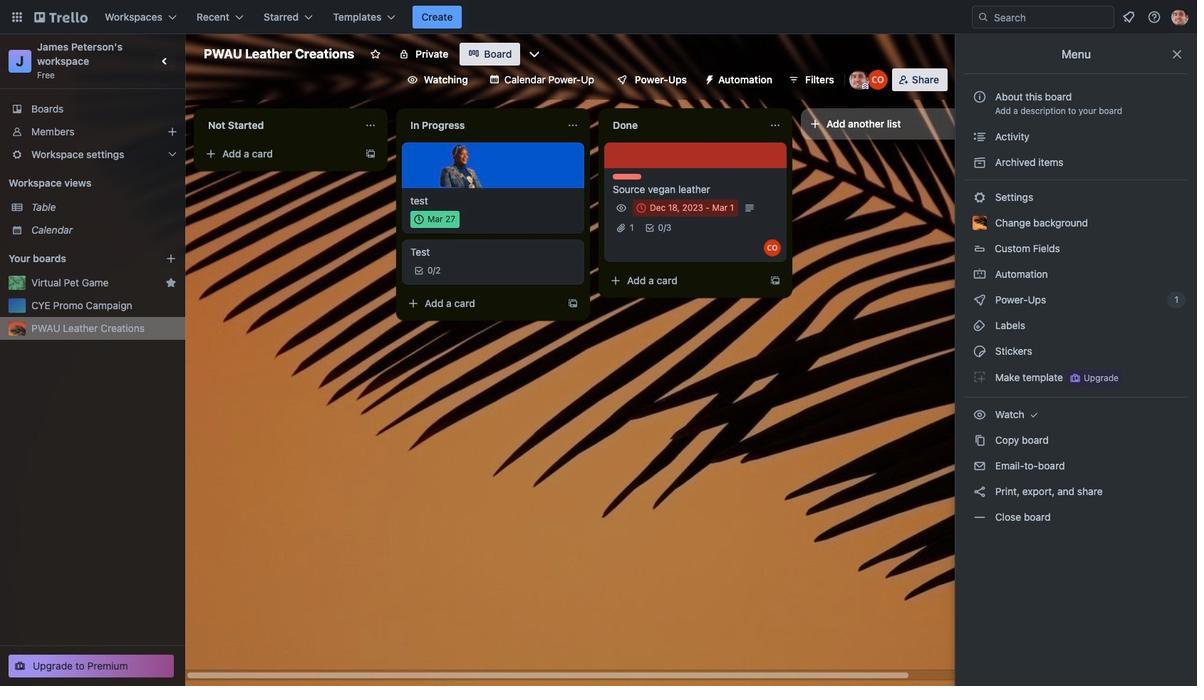 Task type: locate. For each thing, give the bounding box(es) containing it.
1 sm image from the top
[[973, 155, 987, 170]]

james peterson (jamespeterson93) image inside the "primary" element
[[1171, 9, 1188, 26]]

add board image
[[165, 253, 177, 264]]

workspace navigation collapse icon image
[[155, 51, 175, 71]]

1 vertical spatial christina overa (christinaovera) image
[[764, 239, 781, 257]]

open information menu image
[[1147, 10, 1161, 24]]

4 sm image from the top
[[973, 459, 987, 473]]

None checkbox
[[633, 200, 738, 217], [410, 211, 460, 228], [633, 200, 738, 217], [410, 211, 460, 228]]

1 horizontal spatial james peterson (jamespeterson93) image
[[1171, 9, 1188, 26]]

customize views image
[[528, 47, 542, 61]]

sm image
[[973, 155, 987, 170], [973, 190, 987, 204], [973, 433, 987, 447], [973, 459, 987, 473], [973, 510, 987, 524]]

0 horizontal spatial christina overa (christinaovera) image
[[764, 239, 781, 257]]

christina overa (christinaovera) image
[[868, 70, 888, 90], [764, 239, 781, 257]]

0 horizontal spatial james peterson (jamespeterson93) image
[[849, 70, 869, 90]]

create from template… image
[[365, 148, 376, 160], [567, 298, 579, 309]]

color: bold red, title: "sourcing" element
[[613, 174, 641, 180]]

5 sm image from the top
[[973, 510, 987, 524]]

Board name text field
[[197, 43, 361, 66]]

2 sm image from the top
[[973, 190, 987, 204]]

0 vertical spatial james peterson (jamespeterson93) image
[[1171, 9, 1188, 26]]

sm image
[[698, 68, 718, 88], [973, 130, 987, 144], [973, 267, 987, 281], [973, 293, 987, 307], [973, 319, 987, 333], [973, 344, 987, 358], [973, 370, 987, 384], [973, 408, 987, 422], [1027, 408, 1041, 422], [973, 485, 987, 499]]

None text field
[[402, 114, 561, 137]]

0 horizontal spatial create from template… image
[[365, 148, 376, 160]]

1 horizontal spatial create from template… image
[[567, 298, 579, 309]]

james peterson (jamespeterson93) image
[[1171, 9, 1188, 26], [849, 70, 869, 90]]

1 vertical spatial create from template… image
[[567, 298, 579, 309]]

1 vertical spatial james peterson (jamespeterson93) image
[[849, 70, 869, 90]]

0 vertical spatial christina overa (christinaovera) image
[[868, 70, 888, 90]]

None text field
[[200, 114, 359, 137], [604, 114, 764, 137], [200, 114, 359, 137], [604, 114, 764, 137]]



Task type: vqa. For each thing, say whether or not it's contained in the screenshot.
https://media2.giphy.com/media/vhqa3tryiebmkd5qih/100w.gif?cid=ad960664tuux3ictzc2l4kkstlpkpgfee3kg7e05hcw8694d&ep=v1_stickers_search&rid=100w.gif&ct=s image
yes



Task type: describe. For each thing, give the bounding box(es) containing it.
1 horizontal spatial christina overa (christinaovera) image
[[868, 70, 888, 90]]

primary element
[[0, 0, 1197, 34]]

Search field
[[972, 6, 1114, 29]]

0 vertical spatial create from template… image
[[365, 148, 376, 160]]

0 notifications image
[[1120, 9, 1137, 26]]

your boards with 3 items element
[[9, 250, 144, 267]]

https://media2.giphy.com/media/vhqa3tryiebmkd5qih/100w.gif?cid=ad960664tuux3ictzc2l4kkstlpkpgfee3kg7e05hcw8694d&ep=v1_stickers_search&rid=100w.gif&ct=s image
[[439, 141, 487, 190]]

starred icon image
[[165, 277, 177, 289]]

star or unstar board image
[[370, 48, 381, 60]]

create from template… image
[[770, 275, 781, 286]]

3 sm image from the top
[[973, 433, 987, 447]]

search image
[[978, 11, 989, 23]]

this member is an admin of this board. image
[[862, 83, 868, 90]]

back to home image
[[34, 6, 88, 29]]



